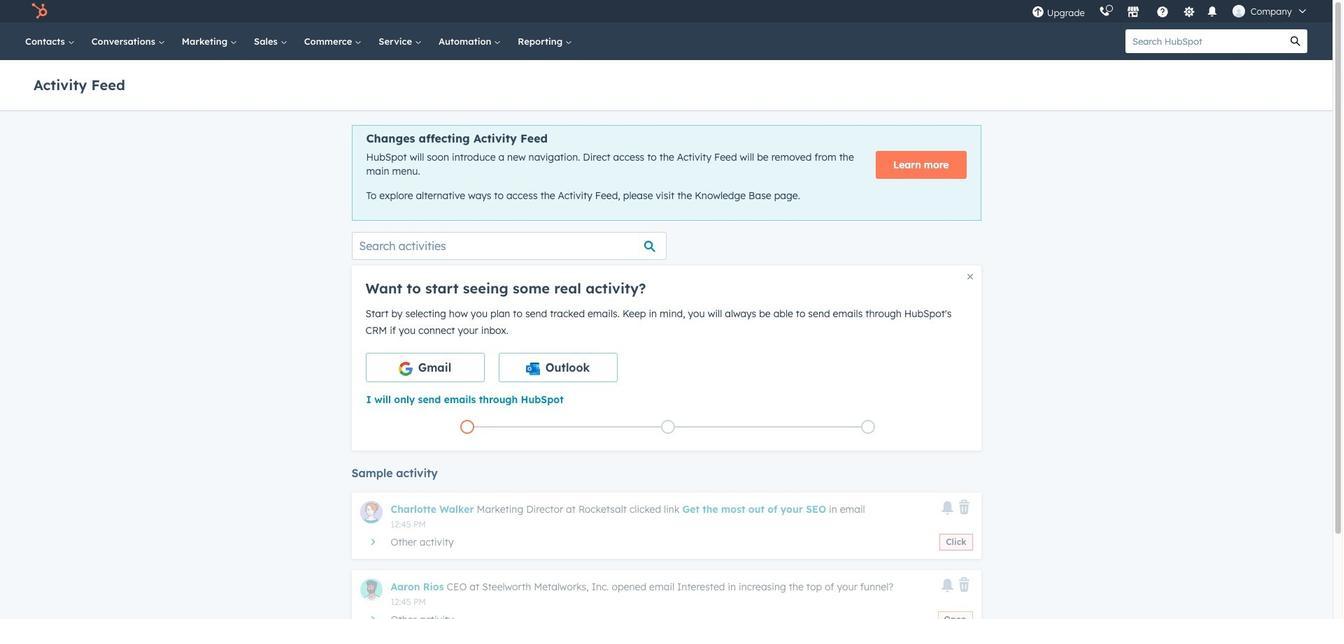 Task type: describe. For each thing, give the bounding box(es) containing it.
Search HubSpot search field
[[1125, 29, 1284, 53]]

close image
[[967, 274, 973, 280]]

jacob simon image
[[1232, 5, 1245, 17]]

Search activities search field
[[351, 232, 666, 260]]



Task type: locate. For each thing, give the bounding box(es) containing it.
onboarding.steps.finalstep.title image
[[865, 424, 872, 432]]

None checkbox
[[365, 353, 484, 382], [498, 353, 617, 382], [365, 353, 484, 382], [498, 353, 617, 382]]

menu
[[1025, 0, 1316, 22]]

list
[[367, 417, 968, 437]]

onboarding.steps.sendtrackedemailingmail.title image
[[664, 424, 671, 432]]

marketplaces image
[[1127, 6, 1139, 19]]



Task type: vqa. For each thing, say whether or not it's contained in the screenshot.
onboarding.steps.sendTrackedEmailInGmail.title "icon"
yes



